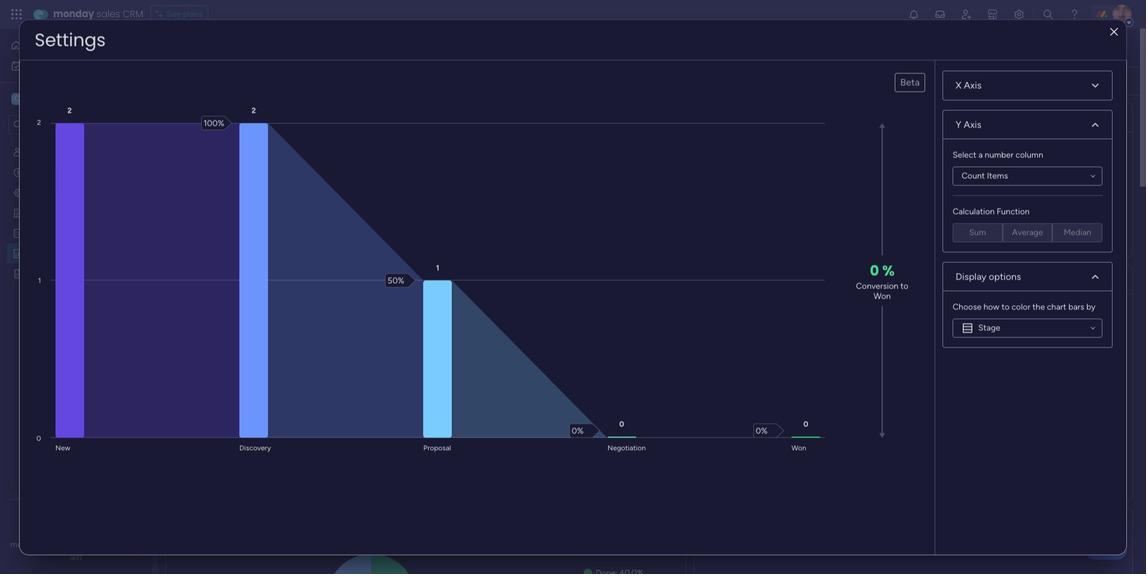 Task type: vqa. For each thing, say whether or not it's contained in the screenshot.
7
yes



Task type: locate. For each thing, give the bounding box(es) containing it.
actual revenue
[[836, 110, 922, 125]]

see plans button
[[150, 5, 208, 23]]

revenue right forecasted in the left of the page
[[329, 110, 376, 125]]

2 v2 fullscreen image from the top
[[1110, 276, 1118, 284]]

0 horizontal spatial sales
[[28, 248, 48, 258]]

monday for monday sales crm pro trial
[[10, 540, 40, 550]]

1 vertical spatial sales
[[42, 540, 61, 550]]

0 horizontal spatial revenue
[[329, 110, 376, 125]]

forecasted
[[265, 110, 326, 125]]

crm up left
[[63, 540, 81, 550]]

active deals - forecasted revenue
[[186, 110, 376, 125]]

dashboard inside sales dashboard "banner"
[[234, 34, 339, 61]]

deals inside field
[[635, 110, 666, 125]]

0 horizontal spatial sales dashboard
[[28, 248, 90, 258]]

1 horizontal spatial crm
[[123, 7, 143, 21]]

select product image
[[11, 8, 23, 20]]

1 vertical spatial dashboard
[[50, 248, 90, 258]]

0 horizontal spatial crm
[[63, 540, 81, 550]]

crm
[[123, 7, 143, 21], [63, 540, 81, 550]]

1 vertical spatial crm
[[63, 540, 81, 550]]

list box containing contacts
[[0, 139, 152, 445]]

1 v2 fullscreen image from the top
[[1110, 113, 1118, 122]]

crm left see
[[123, 7, 143, 21]]

1 vertical spatial v2 fullscreen image
[[1110, 276, 1118, 284]]

1 vertical spatial monday
[[10, 540, 40, 550]]

0 vertical spatial dashboard
[[234, 34, 339, 61]]

1 horizontal spatial sales dashboard
[[180, 34, 339, 61]]

sales up home option
[[96, 7, 120, 21]]

1 revenue from the left
[[329, 110, 376, 125]]

1 horizontal spatial sales
[[96, 7, 120, 21]]

0 vertical spatial crm
[[123, 7, 143, 21]]

revenue inside active deals - forecasted revenue field
[[329, 110, 376, 125]]

1 horizontal spatial revenue
[[875, 110, 922, 125]]

Search in workspace field
[[25, 118, 100, 132]]

monday
[[53, 7, 94, 21], [10, 540, 40, 550]]

notifications image
[[908, 8, 920, 20]]

revenue inside actual revenue field
[[875, 110, 922, 125]]

sales down plans
[[180, 34, 230, 61]]

1 horizontal spatial sales
[[180, 34, 230, 61]]

sales for monday sales crm pro trial
[[42, 540, 61, 550]]

0 horizontal spatial dashboard
[[50, 248, 90, 258]]

public dashboard image
[[13, 248, 24, 259]]

sales right public dashboard image
[[28, 248, 48, 258]]

sales dashboard
[[180, 34, 339, 61], [28, 248, 90, 258]]

0 vertical spatial v2 fullscreen image
[[1110, 113, 1118, 122]]

funnel chart
[[186, 272, 256, 287]]

monday marketplace image
[[987, 8, 999, 20]]

sales dashboard inside "banner"
[[180, 34, 339, 61]]

getting
[[28, 269, 57, 279]]

getting started
[[28, 269, 87, 279]]

funnel
[[186, 272, 223, 287]]

0 vertical spatial sales dashboard
[[180, 34, 339, 61]]

option
[[0, 141, 152, 144]]

deals
[[635, 110, 666, 125], [28, 167, 48, 177]]

1 horizontal spatial deals
[[635, 110, 666, 125]]

deals inside list box
[[28, 167, 48, 177]]

1 vertical spatial deals
[[28, 167, 48, 177]]

7 days left
[[70, 540, 142, 564]]

$0
[[948, 153, 1001, 205]]

1 horizontal spatial monday
[[53, 7, 94, 21]]

monday sales crm
[[53, 7, 143, 21]]

help image
[[1069, 8, 1081, 20]]

of
[[594, 110, 605, 125]]

sales dashboard up filter dashboard by text search box
[[180, 34, 339, 61]]

v2 fullscreen image
[[1110, 113, 1118, 122], [1110, 276, 1118, 284]]

deals right the won
[[635, 110, 666, 125]]

2 revenue from the left
[[875, 110, 922, 125]]

sales left pro
[[42, 540, 61, 550]]

monday sales crm pro trial
[[10, 540, 112, 550]]

0 vertical spatial deals
[[635, 110, 666, 125]]

contacts
[[28, 147, 63, 157]]

plans
[[183, 9, 203, 19]]

list box
[[0, 139, 152, 445]]

sales for monday sales crm
[[96, 7, 120, 21]]

revenue right the actual
[[875, 110, 922, 125]]

average value of won deals
[[511, 110, 666, 125]]

invite members image
[[961, 8, 972, 20]]

0 vertical spatial sales
[[96, 7, 120, 21]]

work
[[41, 60, 59, 70]]

days
[[125, 540, 142, 550]]

sales
[[96, 7, 120, 21], [42, 540, 61, 550]]

dashboard
[[234, 34, 339, 61], [50, 248, 90, 258]]

Funnel Chart field
[[183, 272, 259, 288]]

home option
[[7, 36, 145, 55]]

0 vertical spatial monday
[[53, 7, 94, 21]]

revenue
[[329, 110, 376, 125], [875, 110, 922, 125]]

sales
[[180, 34, 230, 61], [28, 248, 48, 258]]

1 vertical spatial sales
[[28, 248, 48, 258]]

0 horizontal spatial sales
[[42, 540, 61, 550]]

sales dashboard up getting started
[[28, 248, 90, 258]]

deals up "leads"
[[28, 167, 48, 177]]

0 horizontal spatial deals
[[28, 167, 48, 177]]

search everything image
[[1042, 8, 1054, 20]]

left
[[70, 553, 82, 564]]

1 horizontal spatial dashboard
[[234, 34, 339, 61]]

0 horizontal spatial monday
[[10, 540, 40, 550]]

0 vertical spatial sales
[[180, 34, 230, 61]]

started
[[59, 269, 87, 279]]



Task type: describe. For each thing, give the bounding box(es) containing it.
activities
[[28, 228, 63, 238]]

my work link
[[7, 56, 145, 75]]

average
[[511, 110, 557, 125]]

my work option
[[7, 56, 145, 75]]

dapulse x slim image
[[1110, 25, 1118, 39]]

crm for monday sales crm pro trial
[[63, 540, 81, 550]]

sales inside list box
[[28, 248, 48, 258]]

c button
[[8, 89, 116, 109]]

sales inside "banner"
[[180, 34, 230, 61]]

c
[[14, 94, 20, 104]]

sales dashboard banner
[[158, 29, 1140, 96]]

7
[[118, 540, 123, 550]]

monday for monday sales crm
[[53, 7, 94, 21]]

see plans
[[167, 9, 203, 19]]

1 vertical spatial sales dashboard
[[28, 248, 90, 258]]

Filter dashboard by text search field
[[180, 72, 292, 91]]

deals
[[223, 110, 253, 125]]

$192,000
[[232, 153, 417, 205]]

emails settings image
[[1013, 8, 1025, 20]]

Active deals - Forecasted Revenue field
[[183, 110, 379, 125]]

Average Value of Won Deals field
[[508, 110, 669, 125]]

won
[[608, 110, 632, 125]]

dashboard inside list box
[[50, 248, 90, 258]]

accounts
[[28, 208, 64, 218]]

home link
[[7, 36, 145, 55]]

v2 fullscreen image for actual revenue
[[1110, 113, 1118, 122]]

my work
[[27, 60, 59, 70]]

see
[[167, 9, 181, 19]]

public board image
[[13, 268, 24, 279]]

actual
[[836, 110, 872, 125]]

v2 fullscreen image for funnel chart
[[1110, 276, 1118, 284]]

trial
[[98, 540, 112, 550]]

update feed image
[[934, 8, 946, 20]]

-
[[256, 110, 262, 125]]

home
[[26, 40, 49, 50]]

crm for monday sales crm
[[123, 7, 143, 21]]

leads
[[28, 187, 50, 198]]

value
[[560, 110, 591, 125]]

pro
[[83, 540, 96, 550]]

Sales Dashboard field
[[177, 34, 342, 61]]

chart
[[225, 272, 256, 287]]

help button
[[1085, 541, 1127, 561]]

Actual Revenue field
[[833, 110, 925, 125]]

help
[[1096, 545, 1117, 557]]

workspace image
[[11, 93, 23, 106]]

my
[[27, 60, 39, 70]]

active
[[186, 110, 220, 125]]

james peterson image
[[1113, 5, 1132, 24]]



